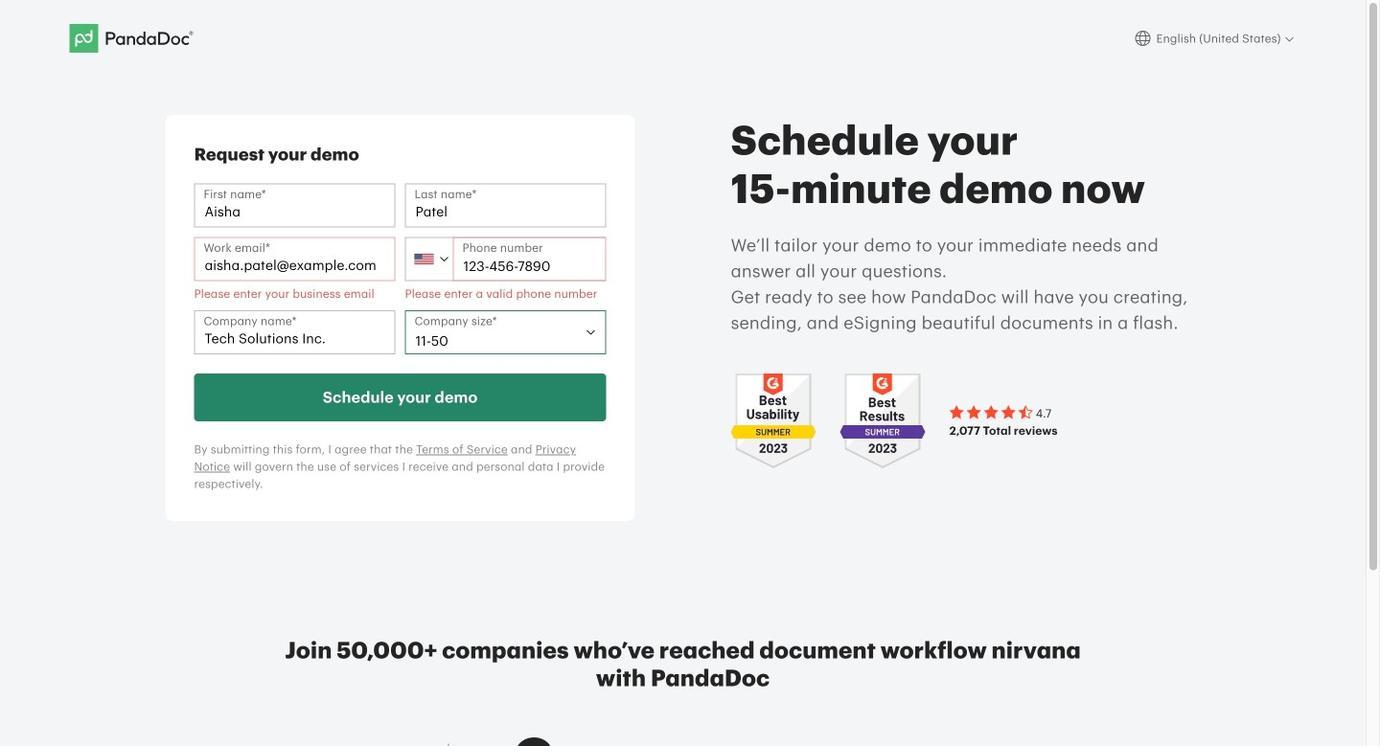 Task type: vqa. For each thing, say whether or not it's contained in the screenshot.
The Best IMAGE
yes



Task type: describe. For each thing, give the bounding box(es) containing it.
+1 201-555-0123 text field
[[453, 237, 606, 281]]

the best image
[[731, 374, 1058, 470]]



Task type: locate. For each thing, give the bounding box(es) containing it.
Telephone country code field
[[407, 239, 605, 280]]

None text field
[[194, 311, 396, 355]]

None text field
[[194, 184, 396, 228], [405, 184, 606, 228], [194, 237, 396, 281], [194, 184, 396, 228], [405, 184, 606, 228], [194, 237, 396, 281]]



